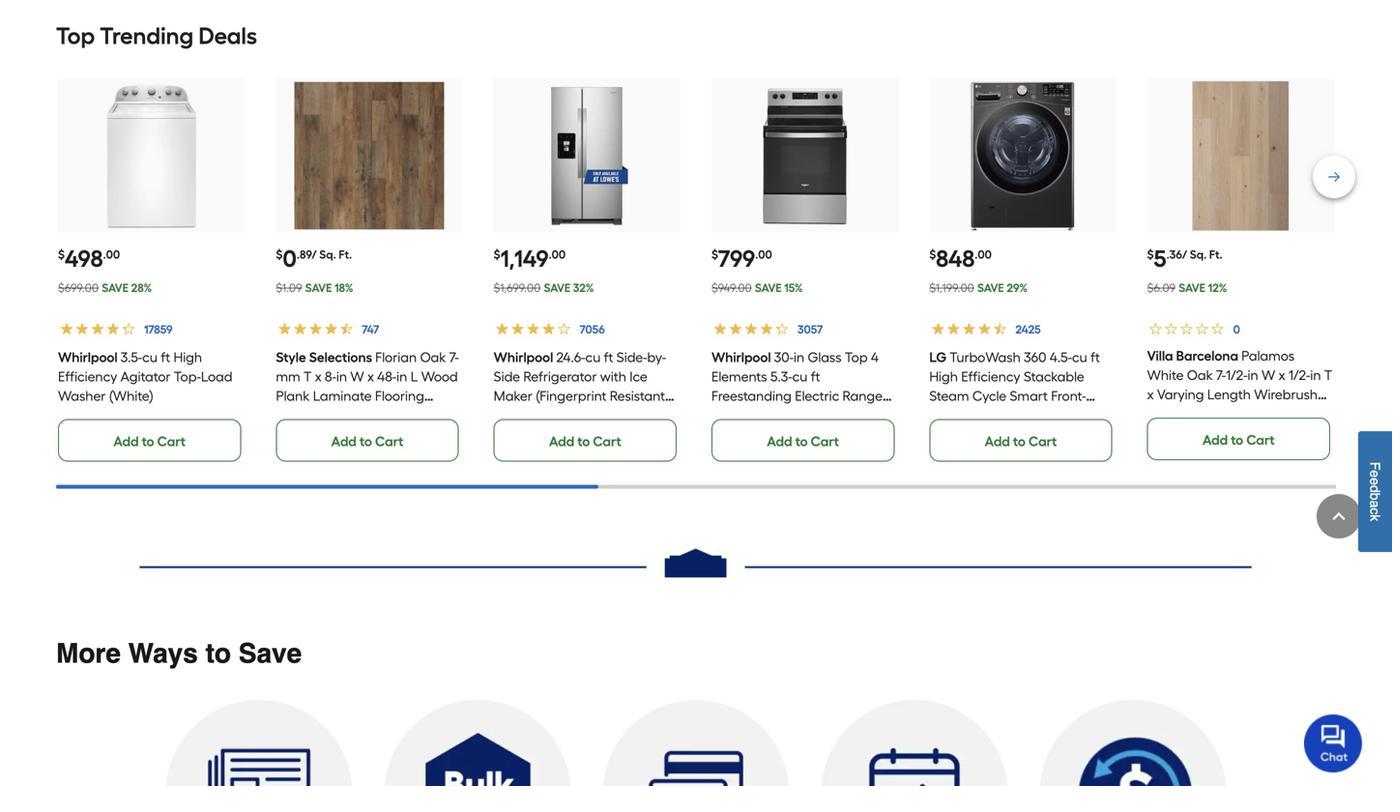 Task type: describe. For each thing, give the bounding box(es) containing it.
.36/
[[1167, 248, 1188, 262]]

ft. for 5
[[1210, 248, 1223, 262]]

lg turbowash 360 4.5-cu ft high efficiency stackable steam cycle smart front-load washer (black steel) energy star image
[[948, 81, 1098, 231]]

load inside turbowash 360 4.5-cu ft high efficiency stackable steam cycle smart front- load washer (black steel) energy star
[[930, 407, 961, 423]]

cart for 498
[[157, 433, 186, 449]]

save for 799
[[755, 281, 782, 295]]

water
[[1147, 406, 1186, 422]]

more ways to save
[[56, 638, 302, 669]]

top trending deals heading
[[56, 17, 1336, 55]]

$6.09
[[1147, 281, 1176, 295]]

florian oak 7- mm t x 8-in w x 48-in l wood plank laminate flooring (23.91-sq ft)
[[276, 349, 459, 423]]

whirlpool for 799
[[712, 349, 771, 365]]

$699.00
[[58, 281, 99, 295]]

498 list item
[[58, 79, 245, 462]]

2 1/2- from the left
[[1289, 367, 1311, 384]]

in down palamos
[[1248, 367, 1259, 384]]

save
[[239, 638, 302, 669]]

0
[[283, 245, 297, 273]]

1 1/2- from the left
[[1226, 367, 1248, 384]]

save for 5
[[1179, 281, 1206, 295]]

hardwood
[[1147, 425, 1212, 442]]

$1,699.00
[[494, 281, 541, 295]]

$ 0 .89/ sq. ft.
[[276, 245, 352, 273]]

ways
[[128, 638, 198, 669]]

$ for 498
[[58, 248, 65, 262]]

ft inside 30-in glass top 4 elements 5.3-cu ft freestanding electric range (stainless steel)
[[811, 368, 820, 385]]

style
[[276, 349, 306, 365]]

ft inside 24.6-cu ft side-by- side refrigerator with ice maker (fingerprint resistant stainless steel)
[[604, 349, 613, 365]]

add to cart for 799
[[767, 433, 839, 449]]

villa barcelona
[[1147, 348, 1239, 364]]

whirlpool 3.5-cu ft high efficiency agitator top-load washer (white) image
[[77, 81, 226, 231]]

18%
[[335, 281, 353, 295]]

sq inside palamos white oak 7-1/2-in w x 1/2-in t x varying length wirebrushed water resistant engineered hardwood flooring (23.31-sq ft)
[[1306, 425, 1320, 442]]

whirlpool for 1,149
[[494, 349, 553, 365]]

cu inside turbowash 360 4.5-cu ft high efficiency stackable steam cycle smart front- load washer (black steel) energy star
[[1072, 349, 1088, 365]]

ft inside 3.5-cu ft high efficiency agitator top-load washer (white)
[[161, 349, 170, 365]]

top trending deals
[[56, 22, 257, 50]]

48-
[[377, 368, 397, 385]]

turbowash 360 4.5-cu ft high efficiency stackable steam cycle smart front- load washer (black steel) energy star
[[930, 349, 1100, 443]]

sq. for 0
[[319, 248, 336, 262]]

$ for 5
[[1147, 248, 1154, 262]]

k
[[1368, 515, 1383, 521]]

maker
[[494, 388, 533, 404]]

add to cart for 0
[[331, 433, 404, 449]]

to for 1,149
[[578, 433, 590, 449]]

washer inside 3.5-cu ft high efficiency agitator top-load washer (white)
[[58, 388, 106, 404]]

cart for 5
[[1247, 432, 1275, 448]]

top inside heading
[[56, 22, 95, 50]]

.89/
[[297, 248, 317, 262]]

$1.09
[[276, 281, 302, 295]]

2 e from the top
[[1368, 478, 1383, 485]]

whirlpool 30-in glass top 4 elements 5.3-cu ft freestanding electric range (stainless steel) image
[[730, 81, 880, 231]]

$ for 1,149
[[494, 248, 501, 262]]

laminate
[[313, 388, 372, 404]]

top inside 30-in glass top 4 elements 5.3-cu ft freestanding electric range (stainless steel)
[[845, 349, 868, 365]]

to for 5
[[1231, 432, 1244, 448]]

(white)
[[109, 388, 154, 404]]

add for 0
[[331, 433, 357, 449]]

5
[[1154, 245, 1167, 273]]

high inside 3.5-cu ft high efficiency agitator top-load washer (white)
[[174, 349, 202, 365]]

0 list item
[[276, 79, 463, 462]]

1,149
[[501, 245, 549, 273]]

8-
[[325, 368, 336, 385]]

$ 848 .00
[[930, 245, 992, 273]]

cu inside 24.6-cu ft side-by- side refrigerator with ice maker (fingerprint resistant stainless steel)
[[586, 349, 601, 365]]

agitator
[[121, 368, 171, 385]]

elements
[[712, 368, 767, 385]]

stainless
[[494, 407, 547, 423]]

plank
[[276, 388, 310, 404]]

top-
[[174, 368, 201, 385]]

with
[[600, 368, 626, 385]]

ft inside turbowash 360 4.5-cu ft high efficiency stackable steam cycle smart front- load washer (black steel) energy star
[[1091, 349, 1100, 365]]

add for 5
[[1203, 432, 1228, 448]]

barcelona
[[1176, 348, 1239, 364]]

side-
[[617, 349, 647, 365]]

c
[[1368, 508, 1383, 515]]

(stainless
[[712, 407, 769, 423]]

wirebrushed
[[1254, 387, 1334, 403]]

flooring inside florian oak 7- mm t x 8-in w x 48-in l wood plank laminate flooring (23.91-sq ft)
[[375, 388, 424, 404]]

cart for 0
[[375, 433, 404, 449]]

whirlpool 24.6-cu ft side-by-side refrigerator with ice maker (fingerprint resistant stainless steel) image
[[512, 81, 662, 231]]

selections
[[309, 349, 372, 365]]

7- inside palamos white oak 7-1/2-in w x 1/2-in t x varying length wirebrushed water resistant engineered hardwood flooring (23.31-sq ft)
[[1216, 367, 1226, 384]]

f e e d b a c k button
[[1359, 431, 1392, 552]]

$1.09 save 18%
[[276, 281, 353, 295]]

3.5-
[[121, 349, 142, 365]]

sq. for 5
[[1190, 248, 1207, 262]]

f e e d b a c k
[[1368, 462, 1383, 521]]

.00 for 848
[[975, 248, 992, 262]]

848 list item
[[930, 79, 1117, 462]]

$ for 848
[[930, 248, 936, 262]]

add to cart for 498
[[113, 433, 186, 449]]

ft) inside palamos white oak 7-1/2-in w x 1/2-in t x varying length wirebrushed water resistant engineered hardwood flooring (23.31-sq ft)
[[1147, 445, 1161, 461]]

(23.31-
[[1268, 425, 1306, 442]]

498
[[65, 245, 103, 273]]

t inside palamos white oak 7-1/2-in w x 1/2-in t x varying length wirebrushed water resistant engineered hardwood flooring (23.31-sq ft)
[[1325, 367, 1333, 384]]

star
[[983, 426, 1014, 443]]

range
[[843, 388, 883, 404]]

villa barcelona palamos white oak 7-1/2-in w x 1/2-in t x varying length wirebrushed water resistant engineered hardwood flooring (23.31-sq ft) image
[[1166, 81, 1316, 231]]

$ 799 .00
[[712, 245, 772, 273]]

whirlpool for 498
[[58, 349, 118, 365]]

to left save
[[206, 638, 231, 669]]

save for 1,149
[[544, 281, 571, 295]]

30-in glass top 4 elements 5.3-cu ft freestanding electric range (stainless steel)
[[712, 349, 883, 423]]

in up wirebrushed in the right of the page
[[1311, 367, 1321, 384]]

24.6-
[[556, 349, 586, 365]]

turbowash
[[950, 349, 1021, 365]]

steel) for 799
[[772, 407, 806, 423]]

cu inside 3.5-cu ft high efficiency agitator top-load washer (white)
[[142, 349, 158, 365]]

stackable
[[1024, 368, 1085, 385]]

add for 848
[[985, 433, 1010, 449]]

side
[[494, 368, 520, 385]]

glass
[[808, 349, 842, 365]]

$1,199.00
[[930, 281, 975, 295]]

oak inside palamos white oak 7-1/2-in w x 1/2-in t x varying length wirebrushed water resistant engineered hardwood flooring (23.31-sq ft)
[[1187, 367, 1213, 384]]

efficiency inside 3.5-cu ft high efficiency agitator top-load washer (white)
[[58, 368, 117, 385]]

ft) inside florian oak 7- mm t x 8-in w x 48-in l wood plank laminate flooring (23.91-sq ft)
[[331, 407, 344, 423]]

24.6-cu ft side-by- side refrigerator with ice maker (fingerprint resistant stainless steel)
[[494, 349, 666, 423]]

to for 0
[[360, 433, 372, 449]]

x down white
[[1147, 387, 1154, 403]]

w inside florian oak 7- mm t x 8-in w x 48-in l wood plank laminate flooring (23.91-sq ft)
[[350, 368, 364, 385]]

electric
[[795, 388, 840, 404]]

l
[[411, 368, 418, 385]]

$6.09 save 12%
[[1147, 281, 1227, 295]]

add for 1,149
[[549, 433, 575, 449]]

more
[[56, 638, 121, 669]]

varying
[[1157, 387, 1204, 403]]

trending
[[100, 22, 194, 50]]

save for 848
[[978, 281, 1004, 295]]

add to cart link for 0
[[276, 419, 459, 462]]

style selections
[[276, 349, 372, 365]]

$ 498 .00
[[58, 245, 120, 273]]

chat invite button image
[[1304, 714, 1363, 773]]

scroll to top element
[[1317, 494, 1361, 539]]

.00 for 799
[[755, 248, 772, 262]]

washer inside turbowash 360 4.5-cu ft high efficiency stackable steam cycle smart front- load washer (black steel) energy star
[[964, 407, 1012, 423]]

add to cart link for 799
[[712, 419, 895, 462]]

front-
[[1051, 388, 1086, 404]]

smart
[[1010, 388, 1048, 404]]



Task type: locate. For each thing, give the bounding box(es) containing it.
1 vertical spatial load
[[930, 407, 961, 423]]

0 horizontal spatial efficiency
[[58, 368, 117, 385]]

0 vertical spatial ft)
[[331, 407, 344, 423]]

sq. inside the $ 5 .36/ sq. ft.
[[1190, 248, 1207, 262]]

steel) inside 30-in glass top 4 elements 5.3-cu ft freestanding electric range (stainless steel)
[[772, 407, 806, 423]]

4 $ from the left
[[712, 248, 718, 262]]

t right mm
[[304, 368, 312, 385]]

to inside the 0 list item
[[360, 433, 372, 449]]

by-
[[647, 349, 666, 365]]

$ inside the $ 5 .36/ sq. ft.
[[1147, 248, 1154, 262]]

1 horizontal spatial t
[[1325, 367, 1333, 384]]

wood
[[421, 368, 458, 385]]

add down 'laminate'
[[331, 433, 357, 449]]

6 $ from the left
[[1147, 248, 1154, 262]]

w up 'laminate'
[[350, 368, 364, 385]]

0 horizontal spatial 1/2-
[[1226, 367, 1248, 384]]

.00
[[103, 248, 120, 262], [549, 248, 566, 262], [755, 248, 772, 262], [975, 248, 992, 262]]

refrigerator
[[523, 368, 597, 385]]

1 ft. from the left
[[339, 248, 352, 262]]

to inside 5 list item
[[1231, 432, 1244, 448]]

resistant down ice
[[610, 388, 665, 404]]

1 sq. from the left
[[319, 248, 336, 262]]

cu
[[142, 349, 158, 365], [586, 349, 601, 365], [1072, 349, 1088, 365], [793, 368, 808, 385]]

1 save from the left
[[102, 281, 128, 295]]

high up top-
[[174, 349, 202, 365]]

cart inside 1,149 list item
[[593, 433, 621, 449]]

save left 28%
[[102, 281, 128, 295]]

steel) for 1,149
[[550, 407, 584, 423]]

in left glass
[[794, 349, 805, 365]]

3 save from the left
[[544, 281, 571, 295]]

ft) down 'laminate'
[[331, 407, 344, 423]]

1 vertical spatial top
[[845, 349, 868, 365]]

ft. for 0
[[339, 248, 352, 262]]

(black
[[1015, 407, 1052, 423]]

save inside 1,149 list item
[[544, 281, 571, 295]]

flooring down length
[[1216, 425, 1265, 442]]

0 vertical spatial sq
[[313, 407, 327, 423]]

1 horizontal spatial ft.
[[1210, 248, 1223, 262]]

add to cart link down 'laminate'
[[276, 419, 459, 462]]

ft up electric
[[811, 368, 820, 385]]

0 vertical spatial 7-
[[449, 349, 459, 365]]

to down (fingerprint at left
[[578, 433, 590, 449]]

cu up "with"
[[586, 349, 601, 365]]

add to cart inside the 0 list item
[[331, 433, 404, 449]]

0 horizontal spatial washer
[[58, 388, 106, 404]]

e up d
[[1368, 470, 1383, 478]]

white
[[1147, 367, 1184, 384]]

$ up '$949.00'
[[712, 248, 718, 262]]

2 efficiency from the left
[[961, 368, 1021, 385]]

cart inside 5 list item
[[1247, 432, 1275, 448]]

steel) inside 24.6-cu ft side-by- side refrigerator with ice maker (fingerprint resistant stainless steel)
[[550, 407, 584, 423]]

cart inside 498 list item
[[157, 433, 186, 449]]

oak up wood
[[420, 349, 446, 365]]

add to cart link for 848
[[930, 419, 1113, 462]]

$ left .89/
[[276, 248, 283, 262]]

$ inside $ 1,149 .00
[[494, 248, 501, 262]]

add to cart link
[[1147, 418, 1331, 460], [58, 419, 241, 462], [276, 419, 459, 462], [494, 419, 677, 462], [712, 419, 895, 462], [930, 419, 1113, 462]]

washer
[[58, 388, 106, 404], [964, 407, 1012, 423]]

1 vertical spatial ft)
[[1147, 445, 1161, 461]]

ft right 4.5-
[[1091, 349, 1100, 365]]

2 ft. from the left
[[1210, 248, 1223, 262]]

efficiency inside turbowash 360 4.5-cu ft high efficiency stackable steam cycle smart front- load washer (black steel) energy star
[[961, 368, 1021, 385]]

sq inside florian oak 7- mm t x 8-in w x 48-in l wood plank laminate flooring (23.91-sq ft)
[[313, 407, 327, 423]]

whirlpool left '3.5-'
[[58, 349, 118, 365]]

cart inside "799" list item
[[811, 433, 839, 449]]

2 whirlpool from the left
[[494, 349, 553, 365]]

12%
[[1208, 281, 1227, 295]]

1 efficiency from the left
[[58, 368, 117, 385]]

whirlpool up side
[[494, 349, 553, 365]]

2 $ from the left
[[276, 248, 283, 262]]

load inside 3.5-cu ft high efficiency agitator top-load washer (white)
[[201, 368, 233, 385]]

in up 'laminate'
[[336, 368, 347, 385]]

1 horizontal spatial sq.
[[1190, 248, 1207, 262]]

flooring down 48-
[[375, 388, 424, 404]]

steam
[[930, 388, 969, 404]]

1 $ from the left
[[58, 248, 65, 262]]

$ inside $ 848 .00
[[930, 248, 936, 262]]

add to cart down (fingerprint at left
[[549, 433, 621, 449]]

add to cart down 'laminate'
[[331, 433, 404, 449]]

ft) down hardwood
[[1147, 445, 1161, 461]]

7- up wood
[[449, 349, 459, 365]]

top left trending
[[56, 22, 95, 50]]

1 horizontal spatial 1/2-
[[1289, 367, 1311, 384]]

$949.00 save 15%
[[712, 281, 803, 295]]

to for 498
[[142, 433, 154, 449]]

1 vertical spatial flooring
[[1216, 425, 1265, 442]]

load
[[201, 368, 233, 385], [930, 407, 961, 423]]

1 horizontal spatial resistant
[[1189, 406, 1244, 422]]

steel) down (fingerprint at left
[[550, 407, 584, 423]]

ice
[[630, 368, 648, 385]]

cu inside 30-in glass top 4 elements 5.3-cu ft freestanding electric range (stainless steel)
[[793, 368, 808, 385]]

save left 18%
[[305, 281, 332, 295]]

load right agitator
[[201, 368, 233, 385]]

high up steam in the right of the page
[[930, 368, 958, 385]]

steel) down front-
[[1056, 407, 1089, 423]]

sq
[[313, 407, 327, 423], [1306, 425, 1320, 442]]

resistant
[[610, 388, 665, 404], [1189, 406, 1244, 422]]

5 list item
[[1147, 79, 1334, 461]]

sq.
[[319, 248, 336, 262], [1190, 248, 1207, 262]]

efficiency up (white)
[[58, 368, 117, 385]]

resistant down length
[[1189, 406, 1244, 422]]

steel) inside turbowash 360 4.5-cu ft high efficiency stackable steam cycle smart front- load washer (black steel) energy star
[[1056, 407, 1089, 423]]

to down length
[[1231, 432, 1244, 448]]

0 horizontal spatial load
[[201, 368, 233, 385]]

0 vertical spatial oak
[[420, 349, 446, 365]]

.00 inside $ 498 .00
[[103, 248, 120, 262]]

0 horizontal spatial sq
[[313, 407, 327, 423]]

lowe's subscriptions icon. image
[[821, 700, 1009, 786]]

add down length
[[1203, 432, 1228, 448]]

1 horizontal spatial oak
[[1187, 367, 1213, 384]]

799
[[718, 245, 755, 273]]

1 vertical spatial high
[[930, 368, 958, 385]]

15%
[[784, 281, 803, 295]]

799 list item
[[712, 79, 899, 462]]

e
[[1368, 470, 1383, 478], [1368, 478, 1383, 485]]

5.3-
[[771, 368, 793, 385]]

add inside "848" list item
[[985, 433, 1010, 449]]

bulk savings icon. image
[[384, 700, 571, 786]]

florian
[[375, 349, 417, 365]]

cart down "(black"
[[1029, 433, 1057, 449]]

steel) down electric
[[772, 407, 806, 423]]

1 horizontal spatial steel)
[[772, 407, 806, 423]]

2 horizontal spatial steel)
[[1056, 407, 1089, 423]]

0 vertical spatial resistant
[[610, 388, 665, 404]]

resistant inside palamos white oak 7-1/2-in w x 1/2-in t x varying length wirebrushed water resistant engineered hardwood flooring (23.31-sq ft)
[[1189, 406, 1244, 422]]

add to cart inside 498 list item
[[113, 433, 186, 449]]

in inside 30-in glass top 4 elements 5.3-cu ft freestanding electric range (stainless steel)
[[794, 349, 805, 365]]

1 horizontal spatial top
[[845, 349, 868, 365]]

ft. inside the $ 5 .36/ sq. ft.
[[1210, 248, 1223, 262]]

1 horizontal spatial whirlpool
[[494, 349, 553, 365]]

f
[[1368, 462, 1383, 470]]

29%
[[1007, 281, 1028, 295]]

sq down the engineered
[[1306, 425, 1320, 442]]

$949.00
[[712, 281, 752, 295]]

add for 799
[[767, 433, 792, 449]]

4 .00 from the left
[[975, 248, 992, 262]]

.00 up $949.00 save 15% on the right top of the page
[[755, 248, 772, 262]]

add to cart link down (fingerprint at left
[[494, 419, 677, 462]]

add down (fingerprint at left
[[549, 433, 575, 449]]

0 horizontal spatial 7-
[[449, 349, 459, 365]]

high inside turbowash 360 4.5-cu ft high efficiency stackable steam cycle smart front- load washer (black steel) energy star
[[930, 368, 958, 385]]

add to cart link inside 1,149 list item
[[494, 419, 677, 462]]

1/2- up wirebrushed in the right of the page
[[1289, 367, 1311, 384]]

cu down 30-
[[793, 368, 808, 385]]

$ inside $ 498 .00
[[58, 248, 65, 262]]

t
[[1325, 367, 1333, 384], [304, 368, 312, 385]]

to inside 1,149 list item
[[578, 433, 590, 449]]

0 horizontal spatial resistant
[[610, 388, 665, 404]]

lowe's rebate icon. image
[[1039, 700, 1227, 786]]

x
[[1279, 367, 1286, 384], [315, 368, 322, 385], [367, 368, 374, 385], [1147, 387, 1154, 403]]

save left 12%
[[1179, 281, 1206, 295]]

add to cart for 848
[[985, 433, 1057, 449]]

washer left (white)
[[58, 388, 106, 404]]

cycle
[[973, 388, 1007, 404]]

0 vertical spatial load
[[201, 368, 233, 385]]

add down (stainless
[[767, 433, 792, 449]]

(fingerprint
[[536, 388, 607, 404]]

add to cart link for 498
[[58, 419, 241, 462]]

steel)
[[550, 407, 584, 423], [772, 407, 806, 423], [1056, 407, 1089, 423]]

x up wirebrushed in the right of the page
[[1279, 367, 1286, 384]]

e up 'b'
[[1368, 478, 1383, 485]]

5 save from the left
[[978, 281, 1004, 295]]

cart down the engineered
[[1247, 432, 1275, 448]]

add to cart link inside 5 list item
[[1147, 418, 1331, 460]]

ft up "with"
[[604, 349, 613, 365]]

add to cart link for 1,149
[[494, 419, 677, 462]]

32%
[[573, 281, 594, 295]]

1 horizontal spatial efficiency
[[961, 368, 1021, 385]]

0 horizontal spatial t
[[304, 368, 312, 385]]

.00 inside $ 848 .00
[[975, 248, 992, 262]]

add to cart inside "799" list item
[[767, 433, 839, 449]]

$ up $1,199.00
[[930, 248, 936, 262]]

deals
[[199, 22, 257, 50]]

.00 up $699.00 save 28%
[[103, 248, 120, 262]]

0 vertical spatial top
[[56, 22, 95, 50]]

add to cart link down electric
[[712, 419, 895, 462]]

ft. inside $ 0 .89/ sq. ft.
[[339, 248, 352, 262]]

x left 48-
[[367, 368, 374, 385]]

load down steam in the right of the page
[[930, 407, 961, 423]]

cart down florian oak 7- mm t x 8-in w x 48-in l wood plank laminate flooring (23.91-sq ft)
[[375, 433, 404, 449]]

in left l
[[397, 368, 407, 385]]

5 $ from the left
[[930, 248, 936, 262]]

$699.00 save 28%
[[58, 281, 152, 295]]

add inside 498 list item
[[113, 433, 139, 449]]

add to cart for 5
[[1203, 432, 1275, 448]]

4.5-
[[1050, 349, 1072, 365]]

ft.
[[339, 248, 352, 262], [1210, 248, 1223, 262]]

$ for 799
[[712, 248, 718, 262]]

save inside "848" list item
[[978, 281, 1004, 295]]

add to cart inside 1,149 list item
[[549, 433, 621, 449]]

0 horizontal spatial high
[[174, 349, 202, 365]]

t inside florian oak 7- mm t x 8-in w x 48-in l wood plank laminate flooring (23.91-sq ft)
[[304, 368, 312, 385]]

cu up stackable
[[1072, 349, 1088, 365]]

1 horizontal spatial w
[[1262, 367, 1276, 384]]

t up wirebrushed in the right of the page
[[1325, 367, 1333, 384]]

1,149 list item
[[494, 79, 681, 462]]

sq down 'laminate'
[[313, 407, 327, 423]]

add down (white)
[[113, 433, 139, 449]]

0 horizontal spatial sq.
[[319, 248, 336, 262]]

cart inside the 0 list item
[[375, 433, 404, 449]]

add inside "799" list item
[[767, 433, 792, 449]]

w
[[1262, 367, 1276, 384], [350, 368, 364, 385]]

add to cart down length
[[1203, 432, 1275, 448]]

2 sq. from the left
[[1190, 248, 1207, 262]]

0 horizontal spatial oak
[[420, 349, 446, 365]]

$ up $1,699.00 at top
[[494, 248, 501, 262]]

chevron up image
[[1330, 507, 1349, 526]]

$ 5 .36/ sq. ft.
[[1147, 245, 1223, 273]]

add right energy on the right of page
[[985, 433, 1010, 449]]

add to cart link down smart
[[930, 419, 1113, 462]]

0 vertical spatial washer
[[58, 388, 106, 404]]

3 steel) from the left
[[1056, 407, 1089, 423]]

.00 for 1,149
[[549, 248, 566, 262]]

0 horizontal spatial ft)
[[331, 407, 344, 423]]

palamos
[[1242, 348, 1295, 364]]

ft)
[[331, 407, 344, 423], [1147, 445, 1161, 461]]

add to cart inside 5 list item
[[1203, 432, 1275, 448]]

2 .00 from the left
[[549, 248, 566, 262]]

$ 1,149 .00
[[494, 245, 566, 273]]

a
[[1368, 500, 1383, 508]]

whirlpool inside "799" list item
[[712, 349, 771, 365]]

cart down top-
[[157, 433, 186, 449]]

cart for 799
[[811, 433, 839, 449]]

to down (white)
[[142, 433, 154, 449]]

30-
[[774, 349, 794, 365]]

efficiency up cycle
[[961, 368, 1021, 385]]

(23.91-
[[276, 407, 313, 423]]

cart for 1,149
[[593, 433, 621, 449]]

to down "(black"
[[1013, 433, 1026, 449]]

1 vertical spatial resistant
[[1189, 406, 1244, 422]]

1 steel) from the left
[[550, 407, 584, 423]]

ft. up 18%
[[339, 248, 352, 262]]

add inside 1,149 list item
[[549, 433, 575, 449]]

0 horizontal spatial flooring
[[375, 388, 424, 404]]

high
[[174, 349, 202, 365], [930, 368, 958, 385]]

add to cart link inside 498 list item
[[58, 419, 241, 462]]

$ inside $ 799 .00
[[712, 248, 718, 262]]

1 horizontal spatial flooring
[[1216, 425, 1265, 442]]

save left 15%
[[755, 281, 782, 295]]

to down 'laminate'
[[360, 433, 372, 449]]

7- inside florian oak 7- mm t x 8-in w x 48-in l wood plank laminate flooring (23.91-sq ft)
[[449, 349, 459, 365]]

save
[[102, 281, 128, 295], [305, 281, 332, 295], [544, 281, 571, 295], [755, 281, 782, 295], [978, 281, 1004, 295], [1179, 281, 1206, 295]]

divider image
[[56, 539, 1336, 588]]

oak inside florian oak 7- mm t x 8-in w x 48-in l wood plank laminate flooring (23.91-sq ft)
[[420, 349, 446, 365]]

3 whirlpool from the left
[[712, 349, 771, 365]]

2 horizontal spatial whirlpool
[[712, 349, 771, 365]]

weekly ad icon. image
[[165, 700, 353, 786]]

oak down the villa barcelona
[[1187, 367, 1213, 384]]

save inside 498 list item
[[102, 281, 128, 295]]

whirlpool inside 498 list item
[[58, 349, 118, 365]]

1 vertical spatial 7-
[[1216, 367, 1226, 384]]

to for 848
[[1013, 433, 1026, 449]]

1 horizontal spatial ft)
[[1147, 445, 1161, 461]]

2 save from the left
[[305, 281, 332, 295]]

0 vertical spatial high
[[174, 349, 202, 365]]

cart for 848
[[1029, 433, 1057, 449]]

1 horizontal spatial sq
[[1306, 425, 1320, 442]]

add inside the 0 list item
[[331, 433, 357, 449]]

1/2-
[[1226, 367, 1248, 384], [1289, 367, 1311, 384]]

ft. up 12%
[[1210, 248, 1223, 262]]

4 save from the left
[[755, 281, 782, 295]]

save inside 5 list item
[[1179, 281, 1206, 295]]

cart down (fingerprint at left
[[593, 433, 621, 449]]

0 horizontal spatial whirlpool
[[58, 349, 118, 365]]

w inside palamos white oak 7-1/2-in w x 1/2-in t x varying length wirebrushed water resistant engineered hardwood flooring (23.31-sq ft)
[[1262, 367, 1276, 384]]

360
[[1024, 349, 1047, 365]]

2 steel) from the left
[[772, 407, 806, 423]]

1 vertical spatial oak
[[1187, 367, 1213, 384]]

0 vertical spatial flooring
[[375, 388, 424, 404]]

save inside "799" list item
[[755, 281, 782, 295]]

add to cart link inside "848" list item
[[930, 419, 1113, 462]]

0 horizontal spatial top
[[56, 22, 95, 50]]

$1,699.00 save 32%
[[494, 281, 594, 295]]

lg
[[930, 349, 947, 365]]

save inside the 0 list item
[[305, 281, 332, 295]]

length
[[1208, 387, 1251, 403]]

top
[[56, 22, 95, 50], [845, 349, 868, 365]]

lowe's credit card icon. image
[[602, 700, 790, 786]]

to down electric
[[795, 433, 808, 449]]

to inside 498 list item
[[142, 433, 154, 449]]

0 horizontal spatial w
[[350, 368, 364, 385]]

1/2- up length
[[1226, 367, 1248, 384]]

add inside 5 list item
[[1203, 432, 1228, 448]]

3 $ from the left
[[494, 248, 501, 262]]

3 .00 from the left
[[755, 248, 772, 262]]

$ for 0
[[276, 248, 283, 262]]

cart inside "848" list item
[[1029, 433, 1057, 449]]

x left '8-'
[[315, 368, 322, 385]]

add to cart down electric
[[767, 433, 839, 449]]

villa
[[1147, 348, 1174, 364]]

add to cart link for 5
[[1147, 418, 1331, 460]]

848
[[936, 245, 975, 273]]

add to cart for 1,149
[[549, 433, 621, 449]]

add for 498
[[113, 433, 139, 449]]

flooring inside palamos white oak 7-1/2-in w x 1/2-in t x varying length wirebrushed water resistant engineered hardwood flooring (23.31-sq ft)
[[1216, 425, 1265, 442]]

to for 799
[[795, 433, 808, 449]]

b
[[1368, 493, 1383, 500]]

1 .00 from the left
[[103, 248, 120, 262]]

save left 32%
[[544, 281, 571, 295]]

.00 up $1,699.00 save 32%
[[549, 248, 566, 262]]

to inside "848" list item
[[1013, 433, 1026, 449]]

sq. right .36/
[[1190, 248, 1207, 262]]

style selections florian oak 7-mm t x 8-in w x 48-in l wood plank laminate flooring (23.91-sq ft) image
[[295, 81, 444, 231]]

$ left .36/
[[1147, 248, 1154, 262]]

top left 4
[[845, 349, 868, 365]]

add to cart inside "848" list item
[[985, 433, 1057, 449]]

.00 inside $ 1,149 .00
[[549, 248, 566, 262]]

save for 498
[[102, 281, 128, 295]]

1 horizontal spatial load
[[930, 407, 961, 423]]

washer down cycle
[[964, 407, 1012, 423]]

$
[[58, 248, 65, 262], [276, 248, 283, 262], [494, 248, 501, 262], [712, 248, 718, 262], [930, 248, 936, 262], [1147, 248, 1154, 262]]

.00 up $1,199.00 save 29%
[[975, 248, 992, 262]]

add to cart link inside "799" list item
[[712, 419, 895, 462]]

mm
[[276, 368, 300, 385]]

resistant inside 24.6-cu ft side-by- side refrigerator with ice maker (fingerprint resistant stainless steel)
[[610, 388, 665, 404]]

to
[[1231, 432, 1244, 448], [142, 433, 154, 449], [360, 433, 372, 449], [578, 433, 590, 449], [795, 433, 808, 449], [1013, 433, 1026, 449], [206, 638, 231, 669]]

1 horizontal spatial washer
[[964, 407, 1012, 423]]

oak
[[420, 349, 446, 365], [1187, 367, 1213, 384]]

.00 inside $ 799 .00
[[755, 248, 772, 262]]

1 horizontal spatial 7-
[[1216, 367, 1226, 384]]

cart down electric
[[811, 433, 839, 449]]

sq. right .89/
[[319, 248, 336, 262]]

4
[[871, 349, 879, 365]]

1 vertical spatial washer
[[964, 407, 1012, 423]]

1 horizontal spatial high
[[930, 368, 958, 385]]

add to cart link inside the 0 list item
[[276, 419, 459, 462]]

0 horizontal spatial ft.
[[339, 248, 352, 262]]

whirlpool up "elements"
[[712, 349, 771, 365]]

cu up agitator
[[142, 349, 158, 365]]

$ up $699.00 on the left top of the page
[[58, 248, 65, 262]]

add to cart link down length
[[1147, 418, 1331, 460]]

.00 for 498
[[103, 248, 120, 262]]

add to cart down (white)
[[113, 433, 186, 449]]

0 horizontal spatial steel)
[[550, 407, 584, 423]]

sq. inside $ 0 .89/ sq. ft.
[[319, 248, 336, 262]]

w down palamos
[[1262, 367, 1276, 384]]

7- up length
[[1216, 367, 1226, 384]]

1 whirlpool from the left
[[58, 349, 118, 365]]

7-
[[449, 349, 459, 365], [1216, 367, 1226, 384]]

$ inside $ 0 .89/ sq. ft.
[[276, 248, 283, 262]]

6 save from the left
[[1179, 281, 1206, 295]]

whirlpool inside 1,149 list item
[[494, 349, 553, 365]]

1 e from the top
[[1368, 470, 1383, 478]]

palamos white oak 7-1/2-in w x 1/2-in t x varying length wirebrushed water resistant engineered hardwood flooring (23.31-sq ft)
[[1147, 348, 1334, 461]]

save for 0
[[305, 281, 332, 295]]

to inside "799" list item
[[795, 433, 808, 449]]

freestanding
[[712, 388, 792, 404]]

energy
[[930, 426, 979, 443]]

1 vertical spatial sq
[[1306, 425, 1320, 442]]



Task type: vqa. For each thing, say whether or not it's contained in the screenshot.
SAVE within 5 list item
yes



